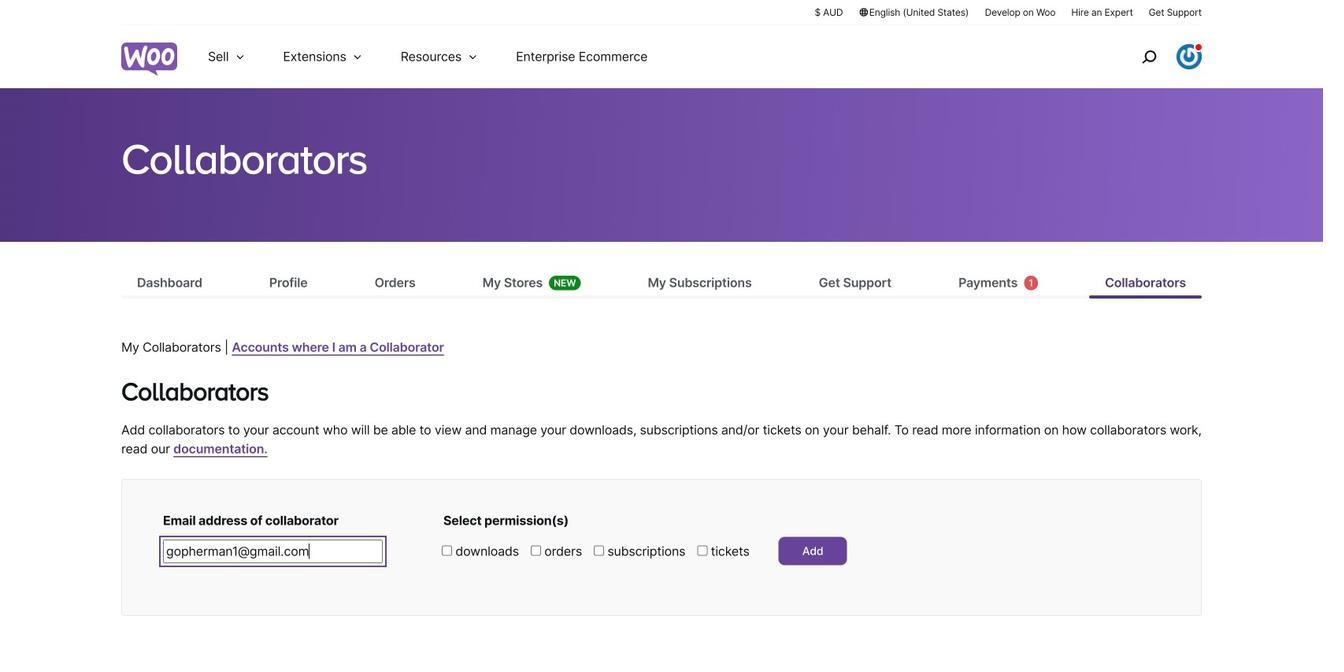 Task type: vqa. For each thing, say whether or not it's contained in the screenshot.
the Open account menu image
yes



Task type: locate. For each thing, give the bounding box(es) containing it.
None checkbox
[[698, 546, 708, 556]]

None checkbox
[[442, 546, 452, 556], [531, 546, 541, 556], [594, 546, 604, 556], [442, 546, 452, 556], [531, 546, 541, 556], [594, 546, 604, 556]]

search image
[[1137, 44, 1162, 69]]



Task type: describe. For each thing, give the bounding box(es) containing it.
service navigation menu element
[[1109, 31, 1202, 82]]

open account menu image
[[1177, 44, 1202, 69]]



